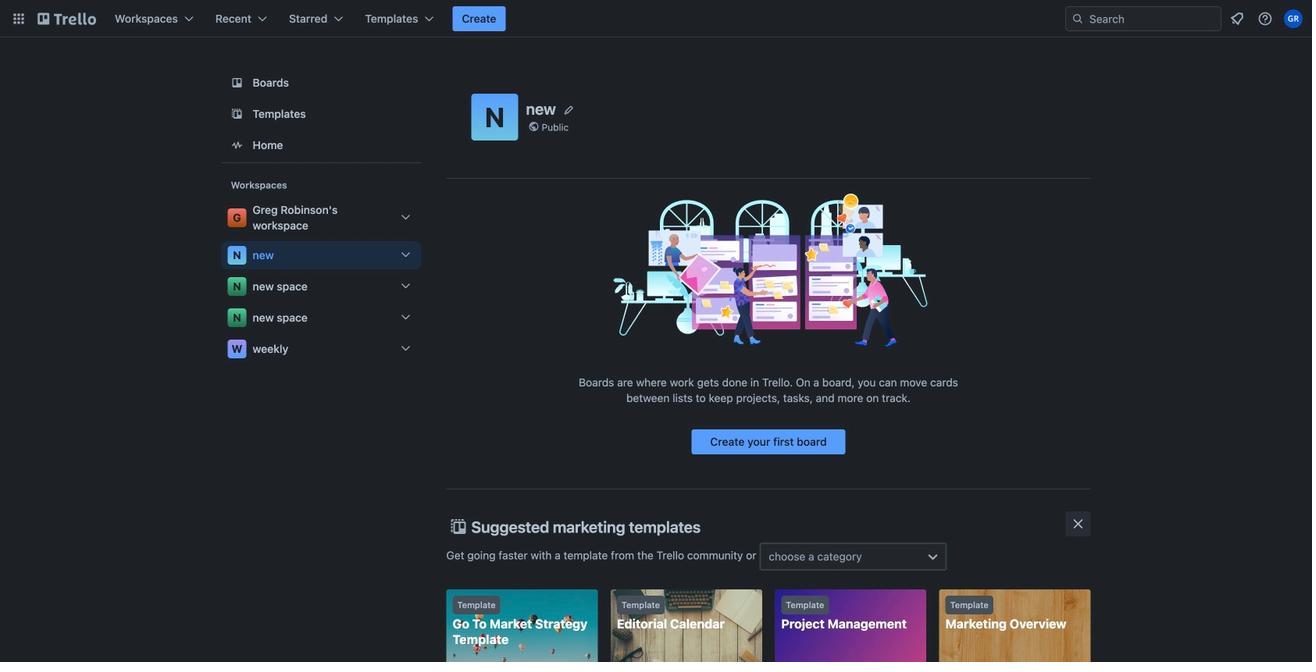 Task type: locate. For each thing, give the bounding box(es) containing it.
open information menu image
[[1257, 11, 1273, 27]]

home image
[[228, 136, 246, 155]]

0 notifications image
[[1228, 9, 1247, 28]]

primary element
[[0, 0, 1312, 37]]

workspace create first board section image
[[608, 191, 929, 348]]

template board image
[[228, 105, 246, 123]]

search image
[[1072, 12, 1084, 25]]

greg robinson (gregrobinson96) image
[[1284, 9, 1303, 28]]

board image
[[228, 73, 246, 92]]



Task type: describe. For each thing, give the bounding box(es) containing it.
back to home image
[[37, 6, 96, 31]]

Search field
[[1084, 8, 1221, 30]]



Task type: vqa. For each thing, say whether or not it's contained in the screenshot.
Primary element
yes



